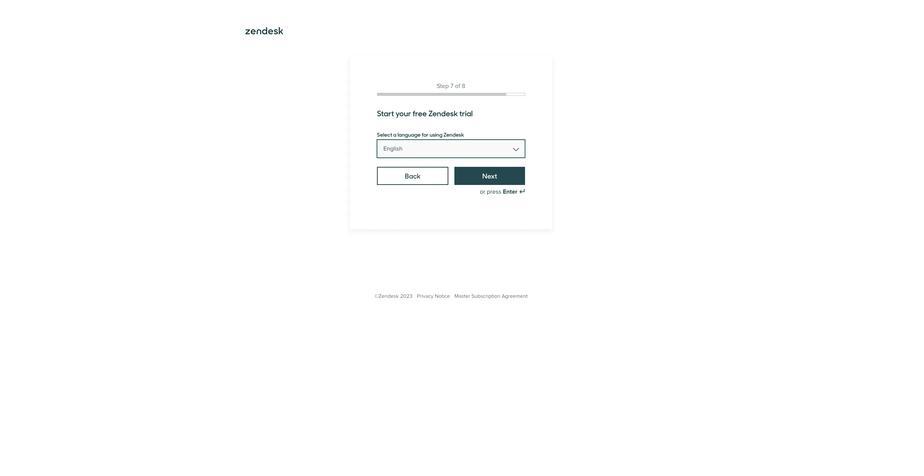 Task type: locate. For each thing, give the bounding box(es) containing it.
trial
[[460, 108, 473, 119]]

a
[[394, 131, 397, 138]]

©zendesk 2023 link
[[375, 293, 413, 300]]

zendesk
[[429, 108, 458, 119], [444, 131, 464, 138]]

©zendesk 2023
[[375, 293, 413, 300]]

privacy notice
[[417, 293, 450, 300]]

back button
[[377, 167, 449, 185]]

select
[[377, 131, 393, 138]]

zendesk right the using at the left top of page
[[444, 131, 464, 138]]

8
[[462, 82, 466, 90]]

0 vertical spatial zendesk
[[429, 108, 458, 119]]

©zendesk
[[375, 293, 399, 300]]

or press enter
[[480, 188, 518, 196]]

enter
[[503, 188, 518, 196]]

master subscription agreement
[[455, 293, 528, 300]]

7
[[451, 82, 454, 90]]

subscription
[[472, 293, 501, 300]]

zendesk up the using at the left top of page
[[429, 108, 458, 119]]

back
[[405, 171, 421, 181]]

master subscription agreement link
[[455, 293, 528, 300]]

your
[[396, 108, 411, 119]]

of
[[455, 82, 461, 90]]



Task type: vqa. For each thing, say whether or not it's contained in the screenshot.
Back
yes



Task type: describe. For each thing, give the bounding box(es) containing it.
select a language for using zendesk
[[377, 131, 464, 138]]

or
[[480, 188, 486, 196]]

next button
[[455, 167, 526, 185]]

privacy
[[417, 293, 434, 300]]

zendesk image
[[246, 27, 284, 34]]

agreement
[[502, 293, 528, 300]]

privacy notice link
[[417, 293, 450, 300]]

enter image
[[519, 189, 526, 195]]

master
[[455, 293, 471, 300]]

next
[[483, 171, 498, 181]]

press
[[487, 188, 502, 196]]

language
[[398, 131, 421, 138]]

1 vertical spatial zendesk
[[444, 131, 464, 138]]

notice
[[435, 293, 450, 300]]

start
[[377, 108, 394, 119]]

free
[[413, 108, 427, 119]]

step
[[437, 82, 449, 90]]

using
[[430, 131, 443, 138]]

step 7 of 8
[[437, 82, 466, 90]]

for
[[422, 131, 429, 138]]

2023
[[400, 293, 413, 300]]

start your free zendesk trial
[[377, 108, 473, 119]]



